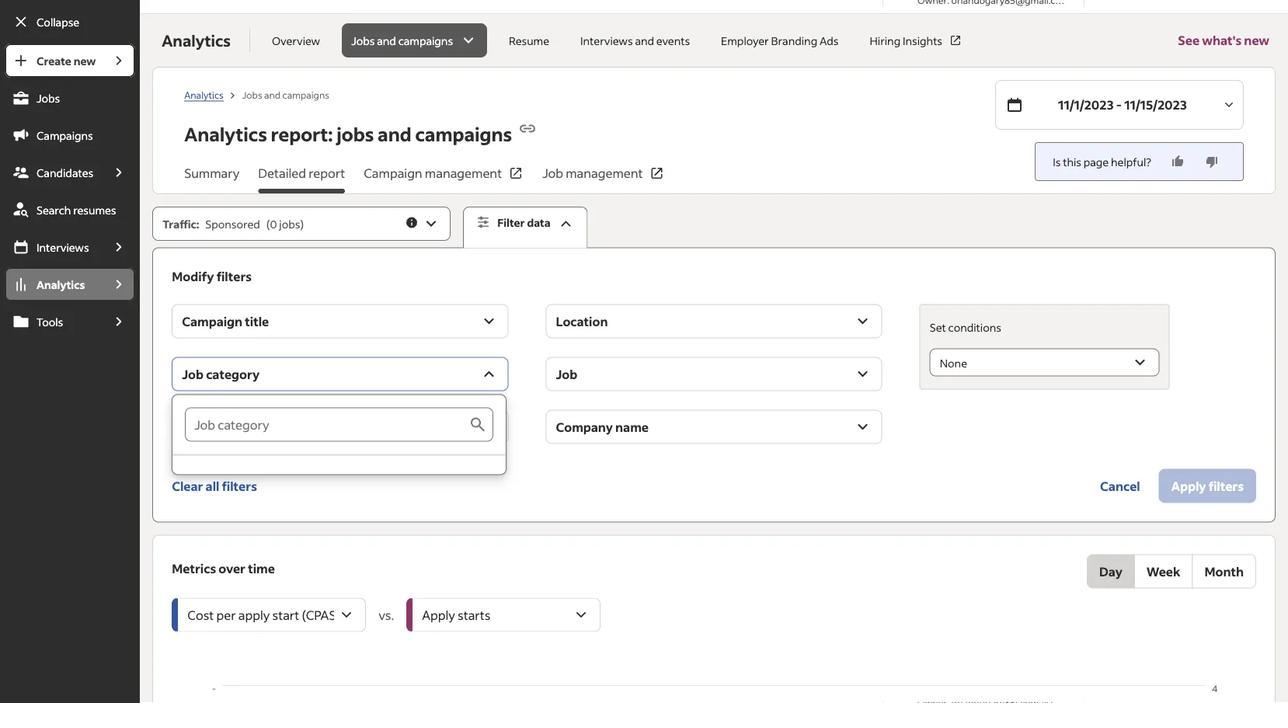 Task type: locate. For each thing, give the bounding box(es) containing it.
1 vertical spatial analytics link
[[5, 267, 103, 301]]

campaign for campaign management
[[364, 165, 422, 181]]

all
[[206, 478, 219, 494]]

filters right all
[[222, 478, 257, 494]]

0 horizontal spatial management
[[425, 165, 502, 181]]

1 horizontal spatial interviews
[[580, 33, 633, 47]]

campaign left the title
[[182, 313, 242, 329]]

1 horizontal spatial new
[[1244, 32, 1269, 48]]

0 vertical spatial campaign
[[364, 165, 422, 181]]

this
[[1063, 155, 1081, 169]]

jobs and campaigns inside button
[[351, 33, 453, 47]]

job left the category
[[182, 366, 203, 382]]

title
[[245, 313, 269, 329]]

1 management from the left
[[425, 165, 502, 181]]

resume
[[509, 33, 549, 47]]

menu bar
[[0, 44, 140, 703]]

1 horizontal spatial campaign
[[364, 165, 422, 181]]

filters inside button
[[222, 478, 257, 494]]

collapse button
[[5, 5, 135, 39]]

0 horizontal spatial jobs
[[37, 91, 60, 105]]

overview link
[[263, 23, 330, 57]]

campaign inside dropdown button
[[182, 313, 242, 329]]

search resumes
[[37, 203, 116, 217]]

0 vertical spatial jobs and campaigns
[[351, 33, 453, 47]]

menu bar containing create new
[[0, 44, 140, 703]]

1 vertical spatial filters
[[222, 478, 257, 494]]

job category
[[182, 366, 260, 382]]

interviews link
[[5, 230, 103, 264]]

jobs
[[337, 122, 374, 146], [279, 217, 300, 231]]

1 horizontal spatial analytics link
[[184, 88, 224, 101]]

resumes
[[73, 203, 116, 217]]

summary link
[[184, 164, 240, 193]]

2 horizontal spatial jobs
[[351, 33, 375, 47]]

employer branding ads link
[[712, 23, 848, 57]]

1 horizontal spatial jobs
[[242, 88, 262, 100]]

summary
[[184, 165, 240, 181]]

set
[[930, 320, 946, 334]]

campaigns link
[[5, 118, 135, 152]]

job down location
[[556, 366, 577, 382]]

job inside popup button
[[182, 366, 203, 382]]

interviews left events
[[580, 33, 633, 47]]

0 horizontal spatial jobs
[[279, 217, 300, 231]]

(
[[266, 217, 270, 231]]

modify filters
[[172, 268, 252, 284]]

jobs
[[351, 33, 375, 47], [242, 88, 262, 100], [37, 91, 60, 105]]

1 vertical spatial jobs
[[279, 217, 300, 231]]

)
[[300, 217, 304, 231]]

filters right the modify
[[217, 268, 252, 284]]

interviews and events link
[[571, 23, 699, 57]]

new right 'what's'
[[1244, 32, 1269, 48]]

0 horizontal spatial jobs and campaigns
[[242, 88, 329, 100]]

campaign title button
[[172, 304, 508, 338]]

interviews
[[580, 33, 633, 47], [37, 240, 89, 254]]

0 vertical spatial new
[[1244, 32, 1269, 48]]

clear all filters
[[172, 478, 257, 494]]

detailed report link
[[258, 164, 345, 193]]

interviews inside 'menu bar'
[[37, 240, 89, 254]]

region
[[172, 682, 1256, 703]]

0 vertical spatial interviews
[[580, 33, 633, 47]]

new right the create
[[74, 54, 96, 68]]

job
[[542, 165, 563, 181], [182, 366, 203, 382], [556, 366, 577, 382]]

show shareable url image
[[518, 119, 537, 138]]

create new link
[[5, 44, 103, 78]]

analytics link
[[184, 88, 224, 101], [5, 267, 103, 301]]

and
[[377, 33, 396, 47], [635, 33, 654, 47], [264, 88, 281, 100], [378, 122, 412, 146]]

job for job management
[[542, 165, 563, 181]]

campaign management
[[364, 165, 502, 181]]

month
[[1205, 563, 1244, 579]]

campaign up this filters data based on the type of traffic a job received, not the sponsored status of the job itself. some jobs may receive both sponsored and organic traffic. combined view shows all traffic. icon
[[364, 165, 422, 181]]

1 horizontal spatial jobs
[[337, 122, 374, 146]]

none button
[[930, 349, 1160, 376]]

new inside 'menu bar'
[[74, 54, 96, 68]]

jobs inside button
[[351, 33, 375, 47]]

campaign for campaign title
[[182, 313, 242, 329]]

1 vertical spatial interviews
[[37, 240, 89, 254]]

name
[[615, 419, 649, 435]]

campaign
[[364, 165, 422, 181], [182, 313, 242, 329]]

create new
[[37, 54, 96, 68]]

campaigns
[[37, 128, 93, 142]]

1 vertical spatial campaigns
[[282, 88, 329, 100]]

new
[[1244, 32, 1269, 48], [74, 54, 96, 68]]

0 horizontal spatial interviews
[[37, 240, 89, 254]]

job inside dropdown button
[[556, 366, 577, 382]]

management
[[425, 165, 502, 181], [566, 165, 643, 181]]

detailed report
[[258, 165, 345, 181]]

filters
[[217, 268, 252, 284], [222, 478, 257, 494]]

filter
[[497, 216, 525, 230]]

page
[[1084, 155, 1109, 169]]

interviews down search resumes link
[[37, 240, 89, 254]]

1 vertical spatial campaign
[[182, 313, 242, 329]]

job up data
[[542, 165, 563, 181]]

collapse
[[37, 15, 79, 29]]

hiring
[[870, 33, 901, 47]]

conditions
[[948, 320, 1001, 334]]

jobs right '0'
[[279, 217, 300, 231]]

jobs up the report
[[337, 122, 374, 146]]

campaigns
[[398, 33, 453, 47], [282, 88, 329, 100], [415, 122, 512, 146]]

employer branding ads
[[721, 33, 839, 47]]

1 vertical spatial new
[[74, 54, 96, 68]]

company name button
[[546, 410, 882, 444]]

1 horizontal spatial jobs and campaigns
[[351, 33, 453, 47]]

2 management from the left
[[566, 165, 643, 181]]

0 horizontal spatial campaign
[[182, 313, 242, 329]]

jobs link
[[5, 81, 135, 115]]

1 horizontal spatial management
[[566, 165, 643, 181]]

branding
[[771, 33, 817, 47]]

11/15/2023
[[1124, 97, 1187, 113]]

management for job management
[[566, 165, 643, 181]]

candidates link
[[5, 155, 103, 190]]

0 vertical spatial campaigns
[[398, 33, 453, 47]]

clear
[[172, 478, 203, 494]]

job category button
[[172, 357, 508, 391]]

0 horizontal spatial new
[[74, 54, 96, 68]]

0
[[270, 217, 277, 231]]

traffic: sponsored ( 0 jobs )
[[163, 217, 304, 231]]

helpful?
[[1111, 155, 1151, 169]]

data
[[527, 216, 551, 230]]



Task type: describe. For each thing, give the bounding box(es) containing it.
job category list box
[[173, 395, 506, 474]]

create
[[37, 54, 71, 68]]

campaign title
[[182, 313, 269, 329]]

metrics over time
[[172, 560, 275, 576]]

campaign management link
[[364, 164, 524, 193]]

candidates
[[37, 165, 93, 179]]

11/1/2023
[[1058, 97, 1114, 113]]

job button
[[546, 357, 882, 391]]

search resumes link
[[5, 193, 135, 227]]

tools
[[37, 315, 63, 329]]

sponsored
[[205, 217, 260, 231]]

report
[[309, 165, 345, 181]]

employer
[[721, 33, 769, 47]]

interviews and events
[[580, 33, 690, 47]]

new inside button
[[1244, 32, 1269, 48]]

see
[[1178, 32, 1200, 48]]

report:
[[271, 122, 333, 146]]

traffic:
[[163, 217, 199, 231]]

this page is helpful image
[[1170, 154, 1186, 169]]

modify
[[172, 268, 214, 284]]

1 vertical spatial jobs and campaigns
[[242, 88, 329, 100]]

overview
[[272, 33, 320, 47]]

what's
[[1202, 32, 1242, 48]]

2 vertical spatial campaigns
[[415, 122, 512, 146]]

time
[[248, 560, 275, 576]]

is
[[1053, 155, 1061, 169]]

0 vertical spatial filters
[[217, 268, 252, 284]]

metrics
[[172, 560, 216, 576]]

company name
[[556, 419, 649, 435]]

week
[[1147, 563, 1180, 579]]

company
[[556, 419, 613, 435]]

none
[[940, 356, 967, 370]]

job for job category
[[182, 366, 203, 382]]

cancel
[[1100, 478, 1140, 494]]

this filters data based on the type of traffic a job received, not the sponsored status of the job itself. some jobs may receive both sponsored and organic traffic. combined view shows all traffic. image
[[405, 216, 419, 230]]

jobs inside 'menu bar'
[[37, 91, 60, 105]]

see what's new button
[[1178, 14, 1269, 67]]

category
[[206, 366, 260, 382]]

cancel button
[[1088, 469, 1153, 503]]

resume link
[[500, 23, 559, 57]]

filter data button
[[463, 207, 588, 248]]

hiring insights link
[[860, 23, 972, 57]]

ads
[[820, 33, 839, 47]]

interviews for interviews and events
[[580, 33, 633, 47]]

vs.
[[379, 607, 394, 623]]

set conditions
[[930, 320, 1001, 334]]

job management link
[[542, 164, 665, 193]]

Job category field
[[185, 408, 469, 442]]

11/1/2023 - 11/15/2023
[[1058, 97, 1187, 113]]

hiring insights
[[870, 33, 942, 47]]

see what's new
[[1178, 32, 1269, 48]]

0 vertical spatial jobs
[[337, 122, 374, 146]]

filter data
[[497, 216, 551, 230]]

0 horizontal spatial analytics link
[[5, 267, 103, 301]]

insights
[[903, 33, 942, 47]]

-
[[1116, 97, 1122, 113]]

0 vertical spatial analytics link
[[184, 88, 224, 101]]

campaigns inside jobs and campaigns button
[[398, 33, 453, 47]]

tools link
[[5, 305, 103, 339]]

search
[[37, 203, 71, 217]]

location
[[556, 313, 608, 329]]

events
[[656, 33, 690, 47]]

clear all filters button
[[172, 469, 257, 503]]

and inside button
[[377, 33, 396, 47]]

jobs and campaigns button
[[342, 23, 487, 57]]

detailed
[[258, 165, 306, 181]]

this page is not helpful image
[[1204, 154, 1220, 169]]

management for campaign management
[[425, 165, 502, 181]]

job management
[[542, 165, 643, 181]]

analytics report: jobs and campaigns
[[184, 122, 512, 146]]

day
[[1099, 563, 1122, 579]]

is this page helpful?
[[1053, 155, 1151, 169]]

location button
[[546, 304, 882, 338]]

interviews for interviews
[[37, 240, 89, 254]]

over
[[219, 560, 245, 576]]



Task type: vqa. For each thing, say whether or not it's contained in the screenshot.
topmost 'Make a selection.'
no



